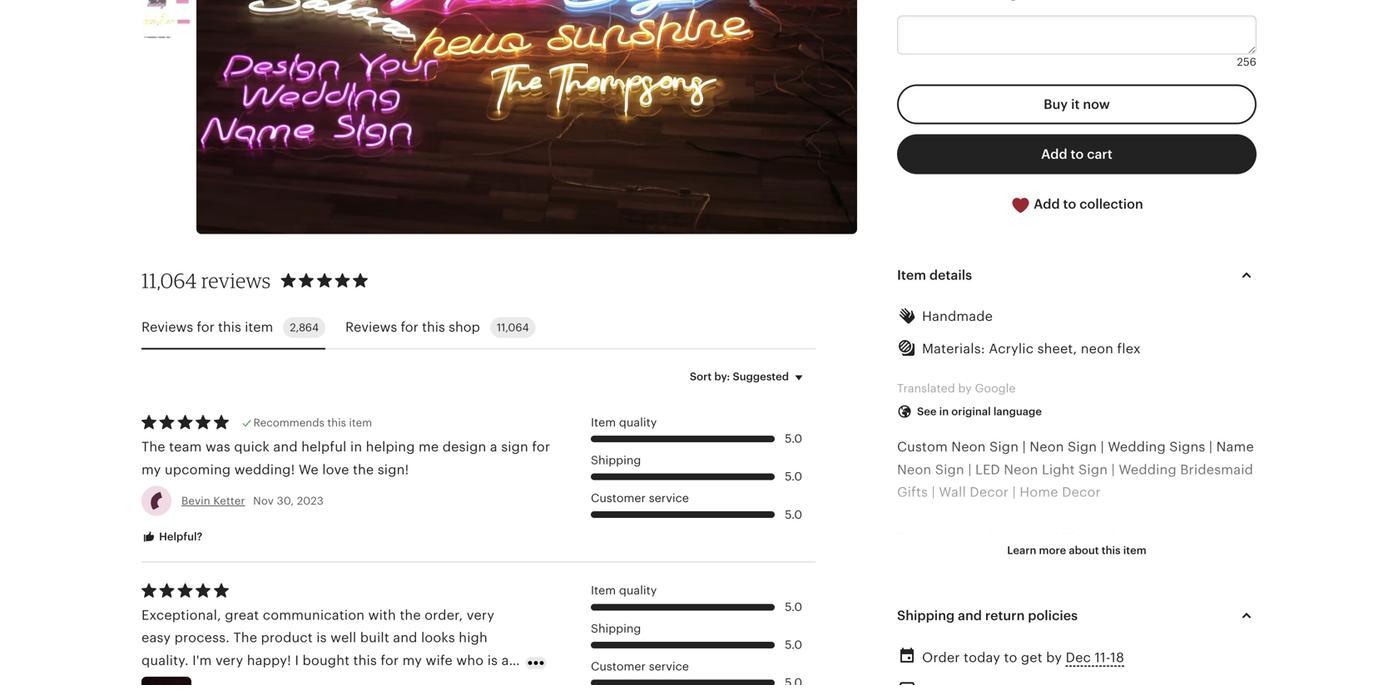 Task type: vqa. For each thing, say whether or not it's contained in the screenshot.
LIGHT on the right
yes



Task type: describe. For each thing, give the bounding box(es) containing it.
0 vertical spatial by
[[958, 382, 972, 395]]

1 quality from the top
[[619, 416, 657, 429]]

2 5.0 from the top
[[785, 470, 802, 484]]

recommends
[[253, 417, 325, 429]]

visual
[[1100, 621, 1138, 636]]

3 5.0 from the top
[[785, 508, 802, 522]]

add to cart button
[[897, 135, 1257, 175]]

can
[[1000, 621, 1023, 636]]

helpful
[[301, 440, 347, 455]]

wall
[[939, 485, 966, 500]]

item inside "dropdown button"
[[897, 268, 926, 283]]

it
[[1071, 97, 1080, 112]]

buy
[[1044, 97, 1068, 112]]

this inside dropdown button
[[1102, 545, 1121, 557]]

this down the reviews at the left of the page
[[218, 320, 241, 335]]

sign inside the team was quick and helpful in helping me design a sign for my upcoming wedding! we love the sign!
[[501, 440, 528, 455]]

a down font
[[1089, 621, 1097, 636]]

item details
[[897, 268, 972, 283]]

1 horizontal spatial neon
[[1081, 342, 1114, 357]]

i.e.
[[1028, 530, 1047, 545]]

and down today
[[967, 666, 991, 681]]

1 customer service from the top
[[591, 492, 689, 505]]

translated
[[897, 382, 955, 395]]

shop
[[449, 320, 480, 335]]

only
[[1095, 530, 1123, 545]]

wedding!
[[234, 463, 295, 478]]

in inside the team was quick and helpful in helping me design a sign for my upcoming wedding! we love the sign!
[[350, 440, 362, 455]]

custom neon sign neon sign wedding signs name neon sign image 6 image
[[141, 0, 191, 38]]

sign up light
[[1068, 440, 1097, 455]]

dec
[[1066, 651, 1091, 666]]

materials:
[[922, 342, 985, 357]]

2 vertical spatial you
[[1114, 666, 1138, 681]]

bevin
[[181, 495, 210, 508]]

recommends this item
[[253, 417, 372, 429]]

1 5.0 from the top
[[785, 432, 802, 446]]

the for the team was quick and helpful in helping me design a sign for my upcoming wedding! we love the sign!
[[141, 440, 165, 455]]

policies
[[1028, 609, 1078, 624]]

color)
[[1139, 598, 1177, 613]]

and inside the team was quick and helpful in helping me design a sign for my upcoming wedding! we love the sign!
[[273, 440, 298, 455]]

each
[[935, 553, 967, 568]]

sheet,
[[1038, 342, 1077, 357]]

original
[[952, 406, 991, 418]]

order today to get by dec 11-18
[[922, 651, 1125, 666]]

sign right light
[[1079, 463, 1108, 478]]

add to cart
[[1041, 147, 1113, 162]]

quick
[[234, 440, 270, 455]]

Add your personalization text field
[[897, 15, 1257, 55]]

acrylic
[[989, 342, 1034, 357]]

sort by: suggested
[[690, 371, 789, 383]]

gifts
[[897, 485, 928, 500]]

delivery
[[995, 666, 1047, 681]]

purchase.
[[1020, 644, 1084, 659]]

1 horizontal spatial details
[[997, 598, 1040, 613]]

2 customer from the top
[[591, 660, 646, 674]]

etsy
[[1203, 598, 1230, 613]]

1 decor from the left
[[970, 485, 1009, 500]]

2 decor from the left
[[1062, 485, 1101, 500]]

ketter
[[213, 495, 245, 508]]

shipping inside dropdown button
[[897, 609, 955, 624]]

tab list containing reviews for this item
[[141, 307, 816, 350]]

view details of this review photo by stephanie maxwell image
[[141, 678, 191, 686]]

1 vertical spatial sign
[[966, 598, 994, 613]]

buy it now
[[1044, 97, 1110, 112]]

sign!
[[378, 463, 409, 478]]

size,
[[897, 666, 926, 681]]

a right the only
[[1126, 530, 1134, 545]]

was
[[206, 440, 230, 455]]

neon inside the price displayed i.e. 7.5$ is only a deposit price since each and every sign's cost depends upon the options our customer's choose. feel free to send us your neon sign details (text, font and color) via etsy message so we can send you a visual of your sign before you make a purchase. we'll communicate the size, price and delivery details to you for ap
[[930, 598, 963, 613]]

2 vertical spatial item
[[591, 584, 616, 598]]

neon up home
[[1004, 463, 1038, 478]]

0 vertical spatial you
[[1062, 621, 1086, 636]]

so
[[959, 621, 974, 636]]

bevin ketter link
[[181, 495, 245, 508]]

1 horizontal spatial by
[[1046, 651, 1062, 666]]

depends
[[1109, 553, 1166, 568]]

nov
[[253, 495, 274, 508]]

1 horizontal spatial in
[[939, 406, 949, 418]]

11,064 reviews
[[141, 268, 271, 293]]

return
[[985, 609, 1025, 624]]

light
[[1042, 463, 1075, 478]]

us
[[1217, 576, 1232, 591]]

we
[[977, 621, 996, 636]]

2,864
[[290, 322, 319, 334]]

to down the 11-
[[1097, 666, 1110, 681]]

learn more about this item
[[1007, 545, 1147, 557]]

2 vertical spatial the
[[1215, 644, 1236, 659]]

and inside dropdown button
[[958, 609, 982, 624]]

dec 11-18 button
[[1066, 646, 1125, 670]]

2 vertical spatial sign
[[1191, 621, 1218, 636]]

about
[[1069, 545, 1099, 557]]

helpful? button
[[129, 522, 215, 553]]

design
[[443, 440, 486, 455]]

language
[[994, 406, 1042, 418]]

love
[[322, 463, 349, 478]]

11,064 for 11,064 reviews
[[141, 268, 197, 293]]

since
[[897, 553, 932, 568]]

my
[[141, 463, 161, 478]]

price down order at the bottom of page
[[930, 666, 963, 681]]

price up upon
[[1190, 530, 1223, 545]]

we'll
[[1088, 644, 1118, 659]]

1 vertical spatial wedding
[[1119, 463, 1177, 478]]

neon up gifts
[[897, 463, 932, 478]]

see
[[917, 406, 937, 418]]

1 vertical spatial your
[[1158, 621, 1187, 636]]

materials: acrylic sheet, neon flex
[[922, 342, 1141, 357]]

now
[[1083, 97, 1110, 112]]

0 vertical spatial wedding
[[1108, 440, 1166, 455]]

every
[[999, 553, 1034, 568]]

2 service from the top
[[649, 660, 689, 674]]



Task type: locate. For each thing, give the bounding box(es) containing it.
the right love
[[353, 463, 374, 478]]

0 vertical spatial the
[[353, 463, 374, 478]]

0 horizontal spatial your
[[897, 598, 926, 613]]

details up can
[[997, 598, 1040, 613]]

0 vertical spatial details
[[930, 268, 972, 283]]

the inside the price displayed i.e. 7.5$ is only a deposit price since each and every sign's cost depends upon the options our customer's choose. feel free to send us your neon sign details (text, font and color) via etsy message so we can send you a visual of your sign before you make a purchase. we'll communicate the size, price and delivery details to you for ap
[[897, 530, 921, 545]]

before
[[897, 644, 940, 659]]

1 vertical spatial service
[[649, 660, 689, 674]]

2 vertical spatial item
[[1123, 545, 1147, 557]]

1 vertical spatial neon
[[930, 598, 963, 613]]

send up purchase.
[[1027, 621, 1058, 636]]

price up each
[[925, 530, 958, 545]]

0 horizontal spatial 11,064
[[141, 268, 197, 293]]

1 horizontal spatial your
[[1158, 621, 1187, 636]]

reviews down 11,064 reviews
[[141, 320, 193, 335]]

11,064 for 11,064
[[497, 322, 529, 334]]

to up delivery at the bottom of the page
[[1004, 651, 1018, 666]]

2023
[[297, 495, 324, 508]]

0 horizontal spatial reviews
[[141, 320, 193, 335]]

today
[[964, 651, 1000, 666]]

bevin ketter nov 30, 2023
[[181, 495, 324, 508]]

a right design
[[490, 440, 498, 455]]

reviews for this shop
[[345, 320, 480, 335]]

add down the "add to cart" button
[[1034, 197, 1060, 212]]

0 vertical spatial send
[[1182, 576, 1213, 591]]

order
[[922, 651, 960, 666]]

sign down etsy
[[1191, 621, 1218, 636]]

reviews
[[201, 268, 271, 293]]

neon
[[1081, 342, 1114, 357], [930, 598, 963, 613]]

send up via
[[1182, 576, 1213, 591]]

1 horizontal spatial decor
[[1062, 485, 1101, 500]]

neon up light
[[1030, 440, 1064, 455]]

2 horizontal spatial item
[[1123, 545, 1147, 557]]

bridesmaid
[[1180, 463, 1253, 478]]

0 horizontal spatial send
[[1027, 621, 1058, 636]]

1 service from the top
[[649, 492, 689, 505]]

11,064
[[141, 268, 197, 293], [497, 322, 529, 334]]

neon down our
[[930, 598, 963, 613]]

item details button
[[882, 256, 1272, 295]]

256
[[1237, 56, 1257, 68]]

and down our
[[958, 609, 982, 624]]

by right get
[[1046, 651, 1062, 666]]

buy it now button
[[897, 85, 1257, 125]]

this
[[218, 320, 241, 335], [422, 320, 445, 335], [327, 417, 346, 429], [1102, 545, 1121, 557]]

a
[[490, 440, 498, 455], [1126, 530, 1134, 545], [1089, 621, 1097, 636], [1009, 644, 1016, 659]]

custom neon sign | neon sign | wedding signs | name neon sign | led neon light sign | wedding bridesmaid gifts | wall decor | home decor
[[897, 440, 1254, 500]]

0 vertical spatial customer
[[591, 492, 646, 505]]

the for the price displayed i.e. 7.5$ is only a deposit price since each and every sign's cost depends upon the options our customer's choose. feel free to send us your neon sign details (text, font and color) via etsy message so we can send you a visual of your sign before you make a purchase. we'll communicate the size, price and delivery details to you for ap
[[897, 530, 921, 545]]

options
[[897, 576, 946, 591]]

0 horizontal spatial by
[[958, 382, 972, 395]]

of
[[1141, 621, 1154, 636]]

1 vertical spatial add
[[1034, 197, 1060, 212]]

reviews for reviews for this item
[[141, 320, 193, 335]]

decor
[[970, 485, 1009, 500], [1062, 485, 1101, 500]]

7.5$
[[1051, 530, 1077, 545]]

2 horizontal spatial you
[[1114, 666, 1138, 681]]

0 vertical spatial service
[[649, 492, 689, 505]]

name
[[1217, 440, 1254, 455]]

0 vertical spatial customer service
[[591, 492, 689, 505]]

cart
[[1087, 147, 1113, 162]]

2 reviews from the left
[[345, 320, 397, 335]]

1 vertical spatial details
[[997, 598, 1040, 613]]

feel
[[1105, 576, 1132, 591]]

shipping and return policies button
[[882, 596, 1272, 636]]

for left "shop" in the top left of the page
[[401, 320, 419, 335]]

home
[[1020, 485, 1058, 500]]

quality
[[619, 416, 657, 429], [619, 584, 657, 598]]

11,064 up reviews for this item
[[141, 268, 197, 293]]

suggested
[[733, 371, 789, 383]]

in right helpful
[[350, 440, 362, 455]]

0 vertical spatial item
[[245, 320, 273, 335]]

0 vertical spatial 11,064
[[141, 268, 197, 293]]

1 horizontal spatial item
[[349, 417, 372, 429]]

is
[[1081, 530, 1091, 545]]

0 vertical spatial item quality
[[591, 416, 657, 429]]

the inside the team was quick and helpful in helping me design a sign for my upcoming wedding! we love the sign!
[[353, 463, 374, 478]]

customer service
[[591, 492, 689, 505], [591, 660, 689, 674]]

upcoming
[[165, 463, 231, 478]]

the up my on the left bottom of page
[[141, 440, 165, 455]]

item right the only
[[1123, 545, 1147, 557]]

add inside button
[[1041, 147, 1068, 162]]

the for love
[[353, 463, 374, 478]]

free
[[1136, 576, 1161, 591]]

google
[[975, 382, 1016, 395]]

0 vertical spatial neon
[[1081, 342, 1114, 357]]

1 customer from the top
[[591, 492, 646, 505]]

reviews for reviews for this shop
[[345, 320, 397, 335]]

add for add to collection
[[1034, 197, 1060, 212]]

1 vertical spatial by
[[1046, 651, 1062, 666]]

|
[[1023, 440, 1026, 455], [1101, 440, 1104, 455], [1209, 440, 1213, 455], [968, 463, 972, 478], [1112, 463, 1115, 478], [932, 485, 935, 500], [1012, 485, 1016, 500]]

to right free
[[1165, 576, 1178, 591]]

1 vertical spatial you
[[943, 644, 967, 659]]

0 horizontal spatial item
[[245, 320, 273, 335]]

30,
[[277, 495, 294, 508]]

2 horizontal spatial sign
[[1191, 621, 1218, 636]]

item
[[245, 320, 273, 335], [349, 417, 372, 429], [1123, 545, 1147, 557]]

sort by: suggested button
[[677, 360, 821, 395]]

neon up led
[[952, 440, 986, 455]]

1 horizontal spatial the
[[897, 530, 921, 545]]

1 horizontal spatial you
[[1062, 621, 1086, 636]]

more
[[1039, 545, 1066, 557]]

helpful?
[[156, 531, 203, 544]]

reviews right 2,864
[[345, 320, 397, 335]]

sign's
[[1038, 553, 1074, 568]]

(text,
[[1044, 598, 1078, 613]]

service
[[649, 492, 689, 505], [649, 660, 689, 674]]

flex
[[1117, 342, 1141, 357]]

1 vertical spatial the
[[1207, 553, 1228, 568]]

to left cart
[[1071, 147, 1084, 162]]

1 reviews from the left
[[141, 320, 193, 335]]

the price displayed i.e. 7.5$ is only a deposit price since each and every sign's cost depends upon the options our customer's choose. feel free to send us your neon sign details (text, font and color) via etsy message so we can send you a visual of your sign before you make a purchase. we'll communicate the size, price and delivery details to you for ap
[[897, 530, 1236, 686]]

translated by google
[[897, 382, 1016, 395]]

for right design
[[532, 440, 550, 455]]

sign up led
[[990, 440, 1019, 455]]

you down so
[[943, 644, 967, 659]]

to inside add to collection button
[[1063, 197, 1076, 212]]

this left "shop" in the top left of the page
[[422, 320, 445, 335]]

1 horizontal spatial sign
[[966, 598, 994, 613]]

1 vertical spatial item quality
[[591, 584, 657, 598]]

0 horizontal spatial sign
[[501, 440, 528, 455]]

font
[[1081, 598, 1107, 613]]

1 vertical spatial in
[[350, 440, 362, 455]]

team
[[169, 440, 202, 455]]

tab list
[[141, 307, 816, 350]]

we
[[299, 463, 319, 478]]

1 vertical spatial send
[[1027, 621, 1058, 636]]

this up helpful
[[327, 417, 346, 429]]

add for add to cart
[[1041, 147, 1068, 162]]

0 vertical spatial quality
[[619, 416, 657, 429]]

decor down light
[[1062, 485, 1101, 500]]

0 vertical spatial the
[[141, 440, 165, 455]]

item inside dropdown button
[[1123, 545, 1147, 557]]

2 horizontal spatial details
[[1050, 666, 1093, 681]]

shipping and return policies
[[897, 609, 1078, 624]]

0 horizontal spatial neon
[[930, 598, 963, 613]]

choose.
[[1050, 576, 1102, 591]]

for down 11,064 reviews
[[197, 320, 215, 335]]

sign right design
[[501, 440, 528, 455]]

this right about
[[1102, 545, 1121, 557]]

your down the options
[[897, 598, 926, 613]]

handmade
[[922, 309, 993, 324]]

1 vertical spatial customer
[[591, 660, 646, 674]]

collection
[[1080, 197, 1143, 212]]

0 vertical spatial sign
[[501, 440, 528, 455]]

make
[[971, 644, 1005, 659]]

helping
[[366, 440, 415, 455]]

2 customer service from the top
[[591, 660, 689, 674]]

1 vertical spatial 11,064
[[497, 322, 529, 334]]

for down communicate
[[1141, 666, 1160, 681]]

0 horizontal spatial details
[[930, 268, 972, 283]]

1 horizontal spatial 11,064
[[497, 322, 529, 334]]

cost
[[1078, 553, 1106, 568]]

0 horizontal spatial decor
[[970, 485, 1009, 500]]

for inside the price displayed i.e. 7.5$ is only a deposit price since each and every sign's cost depends upon the options our customer's choose. feel free to send us your neon sign details (text, font and color) via etsy message so we can send you a visual of your sign before you make a purchase. we'll communicate the size, price and delivery details to you for ap
[[1141, 666, 1160, 681]]

upon
[[1170, 553, 1203, 568]]

custom
[[897, 440, 948, 455]]

0 horizontal spatial you
[[943, 644, 967, 659]]

1 vertical spatial the
[[897, 530, 921, 545]]

the down etsy
[[1215, 644, 1236, 659]]

you down (text,
[[1062, 621, 1086, 636]]

in right see
[[939, 406, 949, 418]]

message
[[897, 621, 955, 636]]

to left collection
[[1063, 197, 1076, 212]]

1 vertical spatial item
[[349, 417, 372, 429]]

by
[[958, 382, 972, 395], [1046, 651, 1062, 666]]

1 horizontal spatial reviews
[[345, 320, 397, 335]]

a inside the team was quick and helpful in helping me design a sign for my upcoming wedding! we love the sign!
[[490, 440, 498, 455]]

led
[[976, 463, 1000, 478]]

2 item quality from the top
[[591, 584, 657, 598]]

to
[[1071, 147, 1084, 162], [1063, 197, 1076, 212], [1165, 576, 1178, 591], [1004, 651, 1018, 666], [1097, 666, 1110, 681]]

wedding left signs
[[1108, 440, 1166, 455]]

see in original language
[[917, 406, 1042, 418]]

5 5.0 from the top
[[785, 639, 802, 652]]

your up communicate
[[1158, 621, 1187, 636]]

4 5.0 from the top
[[785, 601, 802, 614]]

1 horizontal spatial send
[[1182, 576, 1213, 591]]

see in original language link
[[885, 397, 1054, 428]]

wedding
[[1108, 440, 1166, 455], [1119, 463, 1177, 478]]

decor down led
[[970, 485, 1009, 500]]

0 vertical spatial item
[[897, 268, 926, 283]]

the up the us
[[1207, 553, 1228, 568]]

neon
[[952, 440, 986, 455], [1030, 440, 1064, 455], [897, 463, 932, 478], [1004, 463, 1038, 478]]

the up since
[[897, 530, 921, 545]]

to inside the "add to cart" button
[[1071, 147, 1084, 162]]

wedding down signs
[[1119, 463, 1177, 478]]

sign up we
[[966, 598, 994, 613]]

add left cart
[[1041, 147, 1068, 162]]

1 vertical spatial quality
[[619, 584, 657, 598]]

0 vertical spatial add
[[1041, 147, 1068, 162]]

item inside tab list
[[245, 320, 273, 335]]

the for upon
[[1207, 553, 1228, 568]]

sign up wall
[[935, 463, 965, 478]]

a left get
[[1009, 644, 1016, 659]]

learn
[[1007, 545, 1037, 557]]

item up the 'helping'
[[349, 417, 372, 429]]

11,064 inside tab list
[[497, 322, 529, 334]]

details up handmade
[[930, 268, 972, 283]]

by:
[[714, 371, 730, 383]]

0 vertical spatial in
[[939, 406, 949, 418]]

1 vertical spatial customer service
[[591, 660, 689, 674]]

2 vertical spatial details
[[1050, 666, 1093, 681]]

1 vertical spatial item
[[591, 416, 616, 429]]

add inside button
[[1034, 197, 1060, 212]]

11-
[[1095, 651, 1111, 666]]

and down recommends
[[273, 440, 298, 455]]

and down displayed at right
[[970, 553, 995, 568]]

details down dec
[[1050, 666, 1093, 681]]

deposit
[[1137, 530, 1186, 545]]

1 item quality from the top
[[591, 416, 657, 429]]

neon left flex
[[1081, 342, 1114, 357]]

2 quality from the top
[[619, 584, 657, 598]]

0 horizontal spatial the
[[141, 440, 165, 455]]

the inside the team was quick and helpful in helping me design a sign for my upcoming wedding! we love the sign!
[[141, 440, 165, 455]]

sign
[[990, 440, 1019, 455], [1068, 440, 1097, 455], [935, 463, 965, 478], [1079, 463, 1108, 478]]

0 vertical spatial your
[[897, 598, 926, 613]]

you down 18
[[1114, 666, 1138, 681]]

by up original
[[958, 382, 972, 395]]

reviews for this item
[[141, 320, 273, 335]]

11,064 right "shop" in the top left of the page
[[497, 322, 529, 334]]

sign
[[501, 440, 528, 455], [966, 598, 994, 613], [1191, 621, 1218, 636]]

for inside the team was quick and helpful in helping me design a sign for my upcoming wedding! we love the sign!
[[532, 440, 550, 455]]

details inside "dropdown button"
[[930, 268, 972, 283]]

and up the visual
[[1111, 598, 1136, 613]]

item left 2,864
[[245, 320, 273, 335]]

0 horizontal spatial in
[[350, 440, 362, 455]]

our
[[950, 576, 972, 591]]



